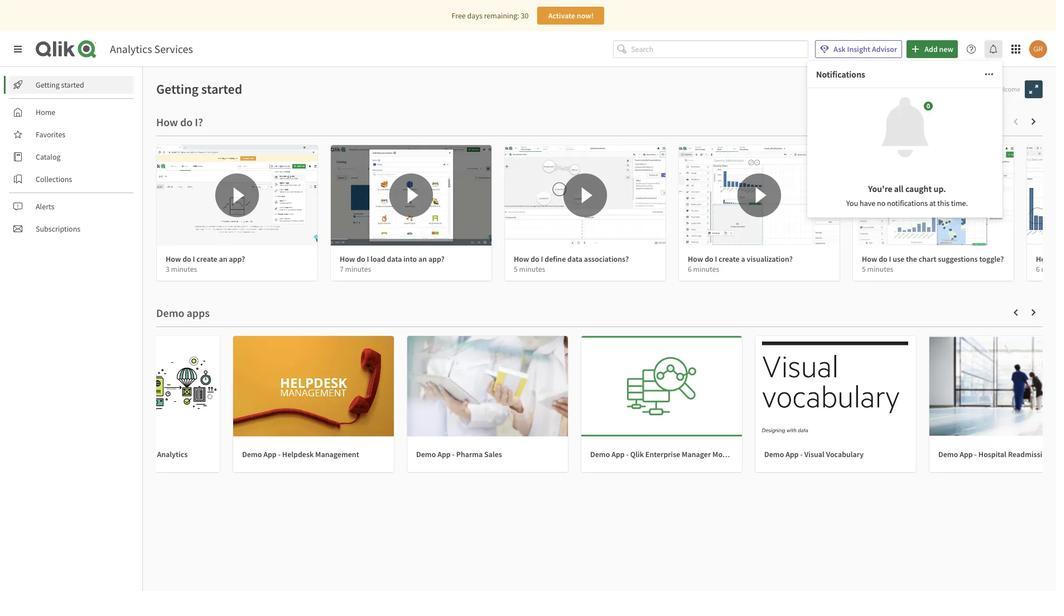 Task type: vqa. For each thing, say whether or not it's contained in the screenshot.
I for How do I load data into an app?
yes



Task type: describe. For each thing, give the bounding box(es) containing it.
0
[[927, 102, 931, 110]]

how do i define data associations? element
[[514, 254, 629, 264]]

getting started link
[[9, 76, 134, 94]]

ask insight advisor button
[[816, 40, 903, 58]]

getting inside "main content"
[[156, 80, 199, 98]]

how do i create an app? element
[[166, 254, 245, 264]]

i for how do i use the chart suggestions toggle?
[[890, 254, 892, 264]]

5 inside how do i use the chart suggestions toggle? 5 minutes
[[862, 265, 866, 274]]

started inside the navigation pane element
[[61, 80, 84, 90]]

a
[[742, 254, 746, 264]]

minutes inside how do i use the chart suggestions toggle? 5 minutes
[[868, 265, 894, 274]]

demo app - helpdesk management image
[[233, 336, 394, 437]]

collections link
[[9, 170, 134, 188]]

the
[[907, 254, 918, 264]]

show welcome image
[[1030, 85, 1039, 94]]

notifications
[[888, 198, 928, 208]]

enterprise
[[646, 449, 681, 459]]

how for how do i define data associations?
[[514, 254, 529, 264]]

sales
[[485, 449, 502, 459]]

caught
[[906, 183, 932, 194]]

into
[[404, 254, 417, 264]]

days
[[468, 11, 483, 21]]

data for into
[[387, 254, 402, 264]]

analytics services
[[110, 42, 193, 56]]

minutes for how do i define data associations?
[[519, 265, 546, 274]]

how for how do i create an app?
[[166, 254, 181, 264]]

30
[[521, 11, 529, 21]]

demo for demo app - order-to-cash analytics
[[68, 449, 88, 459]]

load
[[371, 254, 386, 264]]

- for order-
[[104, 449, 107, 459]]

minutes inside how do i load data into an app? 7 minutes
[[345, 265, 371, 274]]

how d 6 minu
[[1037, 254, 1057, 274]]

- for pharma
[[452, 449, 455, 459]]

searchbar element
[[614, 40, 809, 58]]

pharma
[[457, 449, 483, 459]]

how do i create an app? image
[[157, 145, 318, 246]]

d
[[1053, 254, 1057, 264]]

analytics services element
[[110, 42, 193, 56]]

management
[[315, 449, 359, 459]]

how do i use the chart suggestions toggle? image
[[854, 145, 1014, 246]]

analytics inside getting started "main content"
[[157, 449, 188, 459]]

app for order-
[[89, 449, 103, 459]]

you're all caught up. you have no notifications at this time.
[[847, 183, 969, 208]]

this
[[938, 198, 950, 208]]

i for how do i load data into an app?
[[367, 254, 369, 264]]

create for an
[[197, 254, 218, 264]]

home
[[36, 107, 55, 117]]

how for how do i create a visualization?
[[688, 254, 704, 264]]

how do i use the chart suggestions toggle? element
[[862, 254, 1004, 264]]

- for hospital
[[975, 449, 977, 459]]

alerts link
[[9, 198, 134, 215]]

notifications
[[817, 69, 866, 80]]

demo for demo app - qlik enterprise manager monitoring demo
[[591, 449, 610, 459]]

do for how do i define data associations?
[[531, 254, 540, 264]]

getting started main content
[[0, 67, 1057, 591]]

how do i load data into an app? element
[[340, 254, 445, 264]]

chart
[[919, 254, 937, 264]]

app? inside how do i create an app? 3 minutes
[[229, 254, 245, 264]]

an inside how do i load data into an app? 7 minutes
[[419, 254, 427, 264]]

do for how do i use the chart suggestions toggle?
[[879, 254, 888, 264]]

manager
[[682, 449, 711, 459]]

7
[[340, 265, 344, 274]]

demo app - pharma sales
[[416, 449, 502, 459]]

an inside how do i create an app? 3 minutes
[[219, 254, 228, 264]]

use
[[893, 254, 905, 264]]

how do i create a visualization? element
[[688, 254, 793, 264]]

- for helpdesk
[[278, 449, 281, 459]]

demo app - qlik enterprise manager monitoring demo
[[591, 449, 771, 459]]

monitoring
[[713, 449, 750, 459]]

how do i interact with visualizations? element
[[1037, 254, 1057, 264]]

define
[[545, 254, 566, 264]]

time.
[[952, 198, 969, 208]]

how for how d
[[1037, 254, 1052, 264]]

vocabulary
[[827, 449, 864, 459]]

ask insight advisor
[[834, 44, 898, 54]]

do for how do i create a visualization?
[[705, 254, 714, 264]]

activate now!
[[549, 11, 594, 21]]

suggestions
[[939, 254, 978, 264]]

demo app - visual vocabulary
[[765, 449, 864, 459]]

subscriptions link
[[9, 220, 134, 238]]

no
[[878, 198, 886, 208]]

how do i define data associations? 5 minutes
[[514, 254, 629, 274]]

services
[[154, 42, 193, 56]]

app for pharma
[[438, 449, 451, 459]]

close sidebar menu image
[[13, 45, 22, 54]]

how do i load data into an app? 7 minutes
[[340, 254, 445, 274]]

minutes for how do i create a visualization?
[[694, 265, 720, 274]]

5 demo from the left
[[751, 449, 771, 459]]

demo for demo app - pharma sales
[[416, 449, 436, 459]]

demo app - order-to-cash analytics image
[[59, 336, 220, 437]]

app for hospital
[[960, 449, 973, 459]]

order-
[[108, 449, 130, 459]]

insight
[[848, 44, 871, 54]]

how do i create a visualization? image
[[679, 145, 840, 246]]



Task type: locate. For each thing, give the bounding box(es) containing it.
data
[[387, 254, 402, 264], [568, 254, 583, 264]]

-
[[104, 449, 107, 459], [278, 449, 281, 459], [452, 449, 455, 459], [627, 449, 629, 459], [801, 449, 803, 459], [975, 449, 977, 459]]

2 an from the left
[[419, 254, 427, 264]]

2 6 from the left
[[1037, 265, 1040, 274]]

5 do from the left
[[879, 254, 888, 264]]

i for how do i create an app?
[[193, 254, 195, 264]]

minutes down how do i create a visualization? element
[[694, 265, 720, 274]]

- left visual
[[801, 449, 803, 459]]

toggle?
[[980, 254, 1004, 264]]

demo right monitoring
[[751, 449, 771, 459]]

demo for demo app - helpdesk management
[[242, 449, 262, 459]]

how do i interact with visualizations? image
[[1028, 145, 1057, 246]]

2 i from the left
[[367, 254, 369, 264]]

analytics left services at the top left
[[110, 42, 152, 56]]

demo left visual
[[765, 449, 784, 459]]

1 horizontal spatial 5
[[862, 265, 866, 274]]

1 horizontal spatial 6
[[1037, 265, 1040, 274]]

favorites link
[[9, 126, 134, 143]]

to-
[[130, 449, 139, 459]]

minu
[[1042, 265, 1057, 274]]

at
[[930, 198, 936, 208]]

6 left the minu
[[1037, 265, 1040, 274]]

5 i from the left
[[890, 254, 892, 264]]

getting inside the navigation pane element
[[36, 80, 60, 90]]

1 - from the left
[[104, 449, 107, 459]]

2 how from the left
[[340, 254, 355, 264]]

started
[[61, 80, 84, 90], [201, 80, 242, 98]]

6 - from the left
[[975, 449, 977, 459]]

1 do from the left
[[183, 254, 191, 264]]

1 horizontal spatial getting
[[156, 80, 199, 98]]

i inside how do i use the chart suggestions toggle? 5 minutes
[[890, 254, 892, 264]]

7 demo from the left
[[939, 449, 959, 459]]

3 demo from the left
[[416, 449, 436, 459]]

0 horizontal spatial started
[[61, 80, 84, 90]]

do for how do i load data into an app?
[[357, 254, 365, 264]]

6
[[688, 265, 692, 274], [1037, 265, 1040, 274]]

navigation pane element
[[0, 71, 142, 242]]

do inside how do i define data associations? 5 minutes
[[531, 254, 540, 264]]

1 horizontal spatial started
[[201, 80, 242, 98]]

getting started
[[36, 80, 84, 90], [156, 80, 242, 98]]

minutes down define
[[519, 265, 546, 274]]

visualization?
[[747, 254, 793, 264]]

6 how from the left
[[1037, 254, 1052, 264]]

do for how do i create an app?
[[183, 254, 191, 264]]

demo app - hospital readmissions
[[939, 449, 1055, 459]]

3 i from the left
[[541, 254, 543, 264]]

- left hospital at the bottom right of page
[[975, 449, 977, 459]]

1 6 from the left
[[688, 265, 692, 274]]

how
[[166, 254, 181, 264], [340, 254, 355, 264], [514, 254, 529, 264], [688, 254, 704, 264], [862, 254, 878, 264], [1037, 254, 1052, 264]]

1 horizontal spatial an
[[419, 254, 427, 264]]

1 horizontal spatial app?
[[429, 254, 445, 264]]

free
[[452, 11, 466, 21]]

6 app from the left
[[960, 449, 973, 459]]

app left qlik
[[612, 449, 625, 459]]

1 horizontal spatial data
[[568, 254, 583, 264]]

how for how do i load data into an app?
[[340, 254, 355, 264]]

i
[[193, 254, 195, 264], [367, 254, 369, 264], [541, 254, 543, 264], [715, 254, 718, 264], [890, 254, 892, 264]]

do inside how do i create a visualization? 6 minutes
[[705, 254, 714, 264]]

create inside how do i create an app? 3 minutes
[[197, 254, 218, 264]]

4 - from the left
[[627, 449, 629, 459]]

0 horizontal spatial data
[[387, 254, 402, 264]]

6 demo from the left
[[765, 449, 784, 459]]

demo left qlik
[[591, 449, 610, 459]]

- left helpdesk
[[278, 449, 281, 459]]

1 app? from the left
[[229, 254, 245, 264]]

1 create from the left
[[197, 254, 218, 264]]

demo left hospital at the bottom right of page
[[939, 449, 959, 459]]

4 i from the left
[[715, 254, 718, 264]]

getting started inside getting started "main content"
[[156, 80, 242, 98]]

0 horizontal spatial app?
[[229, 254, 245, 264]]

home link
[[9, 103, 134, 121]]

how up 7
[[340, 254, 355, 264]]

getting started inside getting started link
[[36, 80, 84, 90]]

3 minutes from the left
[[519, 265, 546, 274]]

demo for demo app - hospital readmissions
[[939, 449, 959, 459]]

minutes right 7
[[345, 265, 371, 274]]

1 vertical spatial analytics
[[157, 449, 188, 459]]

getting up the home
[[36, 80, 60, 90]]

ask
[[834, 44, 846, 54]]

minutes inside how do i create a visualization? 6 minutes
[[694, 265, 720, 274]]

data inside how do i load data into an app? 7 minutes
[[387, 254, 402, 264]]

app? inside how do i load data into an app? 7 minutes
[[429, 254, 445, 264]]

catalog link
[[9, 148, 134, 166]]

have
[[860, 198, 876, 208]]

app left visual
[[786, 449, 799, 459]]

data left into
[[387, 254, 402, 264]]

demo app - order-to-cash analytics
[[68, 449, 188, 459]]

hospital
[[979, 449, 1007, 459]]

app for helpdesk
[[264, 449, 277, 459]]

do
[[183, 254, 191, 264], [357, 254, 365, 264], [531, 254, 540, 264], [705, 254, 714, 264], [879, 254, 888, 264]]

3
[[166, 265, 170, 274]]

app
[[89, 449, 103, 459], [264, 449, 277, 459], [438, 449, 451, 459], [612, 449, 625, 459], [786, 449, 799, 459], [960, 449, 973, 459]]

6 inside how do i create a visualization? 6 minutes
[[688, 265, 692, 274]]

i inside how do i create a visualization? 6 minutes
[[715, 254, 718, 264]]

data inside how do i define data associations? 5 minutes
[[568, 254, 583, 264]]

how left define
[[514, 254, 529, 264]]

do inside how do i load data into an app? 7 minutes
[[357, 254, 365, 264]]

1 data from the left
[[387, 254, 402, 264]]

data for associations?
[[568, 254, 583, 264]]

how left d
[[1037, 254, 1052, 264]]

create inside how do i create a visualization? 6 minutes
[[719, 254, 740, 264]]

5 minutes from the left
[[868, 265, 894, 274]]

- left qlik
[[627, 449, 629, 459]]

started inside "main content"
[[201, 80, 242, 98]]

how do i create an app? 3 minutes
[[166, 254, 245, 274]]

minutes for how do i create an app?
[[171, 265, 197, 274]]

2 app from the left
[[264, 449, 277, 459]]

4 do from the left
[[705, 254, 714, 264]]

how do i define data associations? image
[[505, 145, 666, 246]]

all
[[895, 183, 904, 194]]

i inside how do i create an app? 3 minutes
[[193, 254, 195, 264]]

6 down how do i create a visualization? element
[[688, 265, 692, 274]]

demo app - helpdesk management
[[242, 449, 359, 459]]

advisor
[[872, 44, 898, 54]]

cash
[[139, 449, 156, 459]]

3 how from the left
[[514, 254, 529, 264]]

1 horizontal spatial create
[[719, 254, 740, 264]]

associations?
[[584, 254, 629, 264]]

Search text field
[[632, 40, 809, 58]]

2 demo from the left
[[242, 449, 262, 459]]

- for visual
[[801, 449, 803, 459]]

2 app? from the left
[[429, 254, 445, 264]]

alerts
[[36, 202, 54, 212]]

0 horizontal spatial an
[[219, 254, 228, 264]]

how do i load data into an app? image
[[331, 145, 492, 246]]

i inside how do i load data into an app? 7 minutes
[[367, 254, 369, 264]]

app left hospital at the bottom right of page
[[960, 449, 973, 459]]

4 demo from the left
[[591, 449, 610, 459]]

minutes inside how do i define data associations? 5 minutes
[[519, 265, 546, 274]]

0 horizontal spatial getting
[[36, 80, 60, 90]]

how for how do i use the chart suggestions toggle?
[[862, 254, 878, 264]]

activate now! link
[[538, 7, 605, 25]]

do inside how do i use the chart suggestions toggle? 5 minutes
[[879, 254, 888, 264]]

getting down services at the top left
[[156, 80, 199, 98]]

2 create from the left
[[719, 254, 740, 264]]

1 demo from the left
[[68, 449, 88, 459]]

demo app - qlik enterprise manager monitoring demo image
[[582, 336, 742, 437]]

minutes
[[171, 265, 197, 274], [345, 265, 371, 274], [519, 265, 546, 274], [694, 265, 720, 274], [868, 265, 894, 274]]

you
[[847, 198, 859, 208]]

1 horizontal spatial analytics
[[157, 449, 188, 459]]

readmissions
[[1009, 449, 1055, 459]]

3 do from the left
[[531, 254, 540, 264]]

1 i from the left
[[193, 254, 195, 264]]

app left order-
[[89, 449, 103, 459]]

demo left helpdesk
[[242, 449, 262, 459]]

3 app from the left
[[438, 449, 451, 459]]

how left use
[[862, 254, 878, 264]]

4 app from the left
[[612, 449, 625, 459]]

0 vertical spatial analytics
[[110, 42, 152, 56]]

visual
[[805, 449, 825, 459]]

activate
[[549, 11, 576, 21]]

app left helpdesk
[[264, 449, 277, 459]]

data right define
[[568, 254, 583, 264]]

collections
[[36, 174, 72, 184]]

free days remaining: 30
[[452, 11, 529, 21]]

remaining:
[[484, 11, 520, 21]]

getting started down services at the top left
[[156, 80, 242, 98]]

demo left pharma
[[416, 449, 436, 459]]

demo app - hospital readmissions image
[[930, 336, 1057, 437]]

1 minutes from the left
[[171, 265, 197, 274]]

1 how from the left
[[166, 254, 181, 264]]

how left a
[[688, 254, 704, 264]]

demo app - visual vocabulary image
[[756, 336, 917, 437]]

how inside how do i use the chart suggestions toggle? 5 minutes
[[862, 254, 878, 264]]

1 5 from the left
[[514, 265, 518, 274]]

minutes right "3"
[[171, 265, 197, 274]]

now!
[[577, 11, 594, 21]]

how inside how do i define data associations? 5 minutes
[[514, 254, 529, 264]]

helpdesk
[[282, 449, 314, 459]]

minutes down use
[[868, 265, 894, 274]]

6 inside how d 6 minu
[[1037, 265, 1040, 274]]

catalog
[[36, 152, 61, 162]]

- left pharma
[[452, 449, 455, 459]]

you're
[[869, 183, 893, 194]]

2 data from the left
[[568, 254, 583, 264]]

getting started up home link
[[36, 80, 84, 90]]

demo app - pharma sales image
[[408, 336, 568, 437]]

how inside how d 6 minu
[[1037, 254, 1052, 264]]

- left order-
[[104, 449, 107, 459]]

4 how from the left
[[688, 254, 704, 264]]

how inside how do i create a visualization? 6 minutes
[[688, 254, 704, 264]]

how do i create a visualization? 6 minutes
[[688, 254, 793, 274]]

- for qlik
[[627, 449, 629, 459]]

create
[[197, 254, 218, 264], [719, 254, 740, 264]]

how do i use the chart suggestions toggle? 5 minutes
[[862, 254, 1004, 274]]

subscriptions
[[36, 224, 81, 234]]

3 - from the left
[[452, 449, 455, 459]]

1 horizontal spatial getting started
[[156, 80, 242, 98]]

2 5 from the left
[[862, 265, 866, 274]]

2 minutes from the left
[[345, 265, 371, 274]]

5 app from the left
[[786, 449, 799, 459]]

getting
[[36, 80, 60, 90], [156, 80, 199, 98]]

how inside how do i load data into an app? 7 minutes
[[340, 254, 355, 264]]

demo
[[68, 449, 88, 459], [242, 449, 262, 459], [416, 449, 436, 459], [591, 449, 610, 459], [751, 449, 771, 459], [765, 449, 784, 459], [939, 449, 959, 459]]

demo left order-
[[68, 449, 88, 459]]

do inside how do i create an app? 3 minutes
[[183, 254, 191, 264]]

0 horizontal spatial 6
[[688, 265, 692, 274]]

5
[[514, 265, 518, 274], [862, 265, 866, 274]]

favorites
[[36, 130, 65, 140]]

1 app from the left
[[89, 449, 103, 459]]

app left pharma
[[438, 449, 451, 459]]

0 horizontal spatial 5
[[514, 265, 518, 274]]

minutes inside how do i create an app? 3 minutes
[[171, 265, 197, 274]]

0 horizontal spatial getting started
[[36, 80, 84, 90]]

1 an from the left
[[219, 254, 228, 264]]

i for how do i create a visualization?
[[715, 254, 718, 264]]

i for how do i define data associations?
[[541, 254, 543, 264]]

5 inside how do i define data associations? 5 minutes
[[514, 265, 518, 274]]

5 how from the left
[[862, 254, 878, 264]]

0 horizontal spatial analytics
[[110, 42, 152, 56]]

demo for demo app - visual vocabulary
[[765, 449, 784, 459]]

i inside how do i define data associations? 5 minutes
[[541, 254, 543, 264]]

up.
[[934, 183, 947, 194]]

0 horizontal spatial create
[[197, 254, 218, 264]]

analytics
[[110, 42, 152, 56], [157, 449, 188, 459]]

how up "3"
[[166, 254, 181, 264]]

2 do from the left
[[357, 254, 365, 264]]

2 - from the left
[[278, 449, 281, 459]]

qlik
[[631, 449, 644, 459]]

how inside how do i create an app? 3 minutes
[[166, 254, 181, 264]]

5 - from the left
[[801, 449, 803, 459]]

analytics right cash
[[157, 449, 188, 459]]

create for a
[[719, 254, 740, 264]]

app for visual
[[786, 449, 799, 459]]

an
[[219, 254, 228, 264], [419, 254, 427, 264]]

app for qlik
[[612, 449, 625, 459]]

app?
[[229, 254, 245, 264], [429, 254, 445, 264]]

4 minutes from the left
[[694, 265, 720, 274]]



